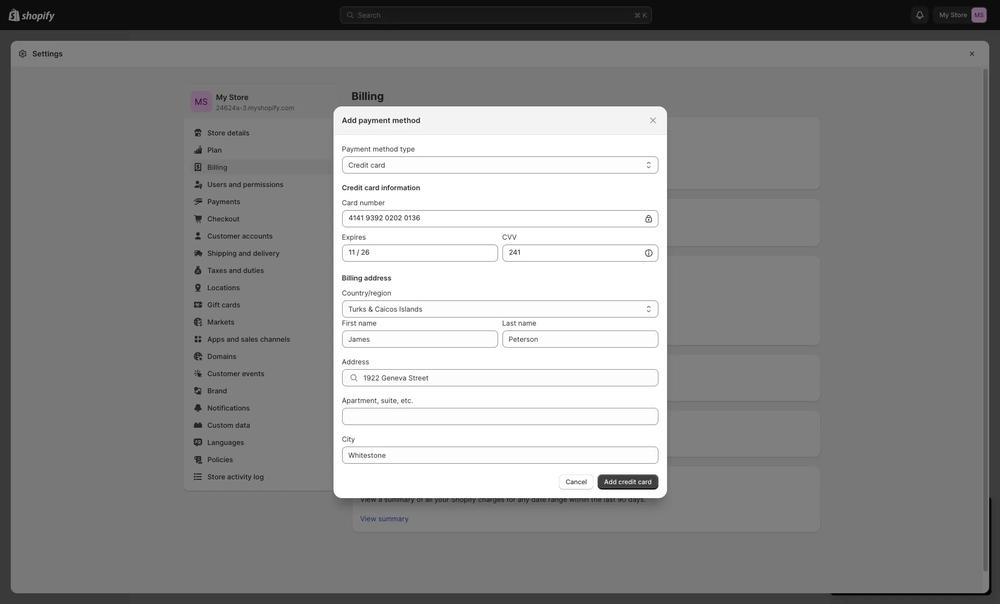 Task type: locate. For each thing, give the bounding box(es) containing it.
1 vertical spatial there
[[360, 440, 380, 448]]

taxes and duties link
[[190, 263, 332, 278]]

and inside subscriptions items you're billed for on a recurring basis, like your plan and apps.
[[548, 276, 560, 285]]

subscriptions items you're billed for on a recurring basis, like your plan and apps.
[[360, 265, 580, 285]]

a left recurring
[[443, 276, 447, 285]]

card
[[371, 161, 385, 169], [365, 183, 380, 192], [638, 478, 652, 486]]

your left upcoming
[[443, 384, 458, 392]]

your inside subscriptions items you're billed for on a recurring basis, like your plan and apps.
[[515, 276, 530, 285]]

1 vertical spatial are
[[382, 440, 392, 448]]

First name text field
[[342, 331, 498, 348]]

on inside trial your trial ends on october 27, 2023
[[438, 307, 446, 315]]

all down turks & caicos islands
[[378, 328, 386, 336]]

1 vertical spatial customer
[[207, 370, 240, 378]]

currency left is
[[424, 229, 453, 237]]

my store image
[[190, 91, 212, 112]]

credit up card
[[342, 183, 363, 192]]

and right "users"
[[229, 180, 241, 189]]

2 view from the top
[[360, 496, 376, 504]]

name
[[359, 319, 377, 327], [518, 319, 537, 327]]

2 vertical spatial card
[[638, 478, 652, 486]]

billing link
[[190, 160, 332, 175]]

settings dialog
[[11, 41, 990, 605]]

first
[[342, 319, 357, 327]]

recurring
[[449, 276, 479, 285]]

bills
[[501, 146, 514, 154]]

1 vertical spatial payment
[[342, 145, 371, 153]]

billing down number
[[360, 209, 381, 217]]

apps
[[207, 335, 225, 344]]

payment inside the settings dialog
[[360, 126, 390, 135]]

your down trial
[[393, 307, 406, 315]]

0 horizontal spatial name
[[359, 319, 377, 327]]

name right last
[[518, 319, 537, 327]]

shipping and delivery link
[[190, 246, 332, 261]]

duties
[[243, 266, 264, 275]]

no for credits
[[394, 440, 402, 448]]

billing
[[403, 229, 422, 237]]

for
[[440, 146, 449, 154], [422, 276, 431, 285], [507, 496, 516, 504]]

there
[[360, 384, 380, 392], [360, 440, 380, 448]]

there for there are no credits on your account right now
[[360, 440, 380, 448]]

1 vertical spatial view
[[360, 496, 376, 504]]

0 vertical spatial add payment method
[[342, 115, 421, 125]]

1 vertical spatial no
[[394, 440, 402, 448]]

customer down domains
[[207, 370, 240, 378]]

and right taxes
[[229, 266, 241, 275]]

Apartment, suite, etc. text field
[[342, 408, 658, 425]]

0 horizontal spatial charges
[[404, 384, 431, 392]]

( us dollar
[[498, 229, 534, 237]]

turks & caicos islands
[[348, 305, 423, 314]]

the
[[591, 496, 602, 504]]

2 are from the top
[[382, 440, 392, 448]]

store for store details
[[207, 129, 225, 137]]

store details
[[207, 129, 250, 137]]

currency up current
[[383, 209, 413, 217]]

90
[[618, 496, 627, 504]]

card up number
[[365, 183, 380, 192]]

in
[[516, 146, 522, 154]]

trial
[[408, 307, 420, 315]]

payment method type
[[342, 145, 415, 153]]

0 vertical spatial store
[[229, 93, 249, 102]]

and right plan
[[548, 276, 560, 285]]

1 name from the left
[[359, 319, 377, 327]]

2 vertical spatial store
[[207, 473, 225, 482]]

Address text field
[[364, 369, 658, 387]]

users and permissions
[[207, 180, 284, 189]]

customer for customer events
[[207, 370, 240, 378]]

address
[[364, 274, 392, 282]]

billing up payment methods
[[352, 90, 384, 103]]

no for charges
[[394, 384, 402, 392]]

1 vertical spatial add payment method
[[367, 170, 434, 178]]

1 no from the top
[[394, 384, 402, 392]]

0 vertical spatial view
[[360, 328, 376, 336]]

3 view from the top
[[360, 515, 376, 524]]

1 horizontal spatial for
[[440, 146, 449, 154]]

data
[[235, 421, 250, 430]]

name for first name
[[359, 319, 377, 327]]

view
[[360, 328, 376, 336], [360, 496, 376, 504], [360, 515, 376, 524]]

accounts
[[242, 232, 273, 241]]

1 horizontal spatial charges
[[478, 496, 505, 504]]

payment
[[359, 115, 391, 125], [382, 146, 410, 154], [381, 170, 408, 178]]

charges right shopify at the bottom left
[[478, 496, 505, 504]]

0 horizontal spatial currency
[[383, 209, 413, 217]]

there down credits
[[360, 440, 380, 448]]

0 vertical spatial payment
[[360, 126, 390, 135]]

within
[[569, 496, 589, 504]]

purchases
[[451, 146, 485, 154]]

0 horizontal spatial for
[[422, 276, 431, 285]]

0 vertical spatial no
[[394, 384, 402, 392]]

k
[[643, 11, 647, 19]]

2 vertical spatial a
[[378, 496, 382, 504]]

apps and sales channels link
[[190, 332, 332, 347]]

payment up credit card
[[342, 145, 371, 153]]

0 vertical spatial are
[[382, 384, 392, 392]]

customer accounts link
[[190, 229, 332, 244]]

and for duties
[[229, 266, 241, 275]]

on for ends
[[438, 307, 446, 315]]

add payment method up information
[[367, 170, 434, 178]]

2 vertical spatial payment
[[381, 170, 408, 178]]

credit down payment method type
[[348, 161, 369, 169]]

card right "credit"
[[638, 478, 652, 486]]

on right billed
[[433, 276, 441, 285]]

your inside trial your trial ends on october 27, 2023
[[393, 307, 406, 315]]

no up suite,
[[394, 384, 402, 392]]

credits
[[404, 440, 427, 448]]

billed
[[402, 276, 420, 285]]

subscriptions
[[360, 265, 407, 274]]

1 horizontal spatial name
[[518, 319, 537, 327]]

0 vertical spatial all
[[378, 328, 386, 336]]

2 customer from the top
[[207, 370, 240, 378]]

payment for credit
[[342, 145, 371, 153]]

plan
[[207, 146, 222, 154]]

1 are from the top
[[382, 384, 392, 392]]

on for charges
[[433, 384, 441, 392]]

add credit card
[[604, 478, 652, 486]]

0 horizontal spatial all
[[378, 328, 386, 336]]

1 vertical spatial a
[[443, 276, 447, 285]]

for inside subscriptions items you're billed for on a recurring basis, like your plan and apps.
[[422, 276, 431, 285]]

add
[[342, 115, 357, 125], [360, 146, 374, 154], [367, 170, 379, 178], [604, 478, 617, 486]]

for left "purchases"
[[440, 146, 449, 154]]

currency
[[383, 209, 413, 217], [424, 229, 453, 237]]

2 vertical spatial for
[[507, 496, 516, 504]]

cvv
[[502, 233, 517, 241]]

add down credit card
[[367, 170, 379, 178]]

payment inside dialog
[[359, 115, 391, 125]]

billing up 'country/region'
[[342, 274, 363, 282]]

payment down payment methods
[[382, 146, 410, 154]]

1 vertical spatial card
[[365, 183, 380, 192]]

0 vertical spatial payment
[[359, 115, 391, 125]]

payment inside dialog
[[342, 145, 371, 153]]

0 vertical spatial customer
[[207, 232, 240, 241]]

credit for credit card
[[348, 161, 369, 169]]

no left 'credits'
[[394, 440, 402, 448]]

for left any
[[507, 496, 516, 504]]

2 vertical spatial view
[[360, 515, 376, 524]]

your left current
[[360, 229, 375, 237]]

0 vertical spatial there
[[360, 384, 380, 392]]

bills
[[360, 364, 374, 373]]

checkout link
[[190, 212, 332, 227]]

policies
[[207, 456, 233, 464]]

address
[[342, 358, 369, 366]]

are
[[382, 384, 392, 392], [382, 440, 392, 448]]

payment up payment method type
[[360, 126, 390, 135]]

items
[[360, 276, 378, 285]]

your left account at the left bottom
[[439, 440, 454, 448]]

and down customer accounts
[[239, 249, 251, 258]]

name up view all
[[359, 319, 377, 327]]

and right the apps
[[227, 335, 239, 344]]

delivery
[[253, 249, 280, 258]]

activity
[[227, 473, 252, 482]]

on right the ends
[[438, 307, 446, 315]]

0 vertical spatial a
[[376, 146, 380, 154]]

1 horizontal spatial all
[[425, 496, 433, 504]]

a up credit card
[[376, 146, 380, 154]]

all right of
[[425, 496, 433, 504]]

your for upcoming
[[443, 384, 458, 392]]

country/region
[[342, 289, 391, 297]]

first name
[[342, 319, 377, 327]]

bill
[[494, 384, 503, 392]]

cancel
[[566, 478, 587, 486]]

your right like
[[515, 276, 530, 285]]

methods
[[392, 126, 422, 135]]

customer for customer accounts
[[207, 232, 240, 241]]

cancel button
[[559, 475, 594, 490]]

1 there from the top
[[360, 384, 380, 392]]

billing up "users"
[[207, 163, 228, 172]]

City text field
[[342, 447, 658, 464]]

customer
[[207, 232, 240, 241], [207, 370, 240, 378]]

2 there from the top
[[360, 440, 380, 448]]

plan
[[532, 276, 546, 285]]

1 vertical spatial credit
[[342, 183, 363, 192]]

2 no from the top
[[394, 440, 402, 448]]

method up information
[[410, 170, 434, 178]]

your
[[515, 276, 530, 285], [443, 384, 458, 392], [439, 440, 454, 448], [435, 496, 449, 504]]

your for account
[[439, 440, 454, 448]]

0 vertical spatial for
[[440, 146, 449, 154]]

right
[[484, 440, 499, 448]]

method up methods
[[393, 115, 421, 125]]

customer down checkout
[[207, 232, 240, 241]]

type
[[400, 145, 415, 153]]

0 vertical spatial your
[[360, 229, 375, 237]]

1 vertical spatial for
[[422, 276, 431, 285]]

details
[[227, 129, 250, 137]]

a inside subscriptions items you're billed for on a recurring basis, like your plan and apps.
[[443, 276, 447, 285]]

&
[[369, 305, 373, 314]]

24624a-
[[216, 104, 243, 112]]

on left upcoming
[[433, 384, 441, 392]]

payment up information
[[381, 170, 408, 178]]

policies link
[[190, 453, 332, 468]]

on right 'credits'
[[429, 440, 437, 448]]

range
[[548, 496, 567, 504]]

1 vertical spatial your
[[393, 307, 406, 315]]

your left shopify at the bottom left
[[435, 496, 449, 504]]

locations link
[[190, 280, 332, 295]]

Last name text field
[[502, 331, 658, 348]]

2 name from the left
[[518, 319, 537, 327]]

view a summary of all your shopify charges for any date range within the last 90 days.
[[360, 496, 646, 504]]

add payment method dialog
[[0, 106, 1001, 499]]

1 view from the top
[[360, 328, 376, 336]]

1 vertical spatial store
[[207, 129, 225, 137]]

store down policies
[[207, 473, 225, 482]]

a up view summary
[[378, 496, 382, 504]]

add up credit card
[[360, 146, 374, 154]]

for right billed
[[422, 276, 431, 285]]

current
[[377, 229, 401, 237]]

1 customer from the top
[[207, 232, 240, 241]]

1 horizontal spatial your
[[393, 307, 406, 315]]

0 vertical spatial card
[[371, 161, 385, 169]]

are up suite,
[[382, 384, 392, 392]]

store up plan
[[207, 129, 225, 137]]

1 horizontal spatial currency
[[424, 229, 453, 237]]

are down credits
[[382, 440, 392, 448]]

1 vertical spatial currency
[[424, 229, 453, 237]]

2 horizontal spatial for
[[507, 496, 516, 504]]

payment up payment methods
[[359, 115, 391, 125]]

your
[[360, 229, 375, 237], [393, 307, 406, 315]]

0 vertical spatial credit
[[348, 161, 369, 169]]

add payment method inside button
[[367, 170, 434, 178]]

view all link
[[354, 325, 392, 340]]

1 vertical spatial payment
[[382, 146, 410, 154]]

charges up "etc."
[[404, 384, 431, 392]]

0 vertical spatial summary
[[384, 496, 415, 504]]

add payment method up payment methods
[[342, 115, 421, 125]]

there up apartment, suite, etc.
[[360, 384, 380, 392]]

store up "24624a-"
[[229, 93, 249, 102]]

card down payment method type
[[371, 161, 385, 169]]



Task type: vqa. For each thing, say whether or not it's contained in the screenshot.
credits
yes



Task type: describe. For each thing, give the bounding box(es) containing it.
payment methods
[[360, 126, 422, 135]]

view for view a summary of all your shopify charges for any date range within the last 90 days.
[[360, 496, 376, 504]]

are for bills
[[382, 384, 392, 392]]

there are no charges on your upcoming bill
[[360, 384, 503, 392]]

for for billed
[[422, 276, 431, 285]]

cards
[[222, 301, 240, 309]]

method down payment methods
[[373, 145, 398, 153]]

shopify
[[451, 496, 476, 504]]

you're
[[380, 276, 400, 285]]

apartment,
[[342, 396, 379, 405]]

customer accounts
[[207, 232, 273, 241]]

trial your trial ends on october 27, 2023
[[393, 298, 501, 315]]

1 vertical spatial summary
[[378, 515, 409, 524]]

shipping
[[207, 249, 237, 258]]

there are no credits on your account right now
[[360, 440, 515, 448]]

and for delivery
[[239, 249, 251, 258]]

there for there are no charges on your upcoming bill
[[360, 384, 380, 392]]

card inside add credit card button
[[638, 478, 652, 486]]

on for credits
[[429, 440, 437, 448]]

store for store activity log
[[207, 473, 225, 482]]

0 vertical spatial currency
[[383, 209, 413, 217]]

basis,
[[481, 276, 500, 285]]

billing address
[[342, 274, 392, 282]]

plan link
[[190, 143, 332, 158]]

view summary link
[[354, 512, 415, 527]]

shopify.
[[524, 146, 551, 154]]

date
[[532, 496, 547, 504]]

name for last name
[[518, 319, 537, 327]]

1 vertical spatial charges
[[478, 496, 505, 504]]

caicos
[[375, 305, 397, 314]]

is
[[455, 229, 461, 237]]

1 vertical spatial all
[[425, 496, 433, 504]]

apartment, suite, etc.
[[342, 396, 413, 405]]

markets link
[[190, 315, 332, 330]]

trial
[[393, 298, 407, 306]]

users and permissions link
[[190, 177, 332, 192]]

brand link
[[190, 384, 332, 399]]

channels
[[260, 335, 290, 344]]

custom data
[[207, 421, 250, 430]]

city
[[342, 435, 355, 444]]

store details link
[[190, 125, 332, 140]]

(
[[500, 229, 503, 237]]

credits
[[360, 420, 385, 429]]

markets
[[207, 318, 235, 327]]

custom
[[207, 421, 233, 430]]

a for payment
[[376, 146, 380, 154]]

islands
[[399, 305, 423, 314]]

shopify logo image
[[362, 297, 382, 316]]

my
[[216, 93, 227, 102]]

billing currency
[[360, 209, 413, 217]]

card for credit card
[[371, 161, 385, 169]]

shop settings menu element
[[184, 84, 339, 491]]

expires
[[342, 233, 366, 241]]

last name
[[502, 319, 537, 327]]

locations
[[207, 284, 240, 292]]

credit card
[[348, 161, 385, 169]]

languages
[[207, 439, 244, 447]]

store inside my store 24624a-3.myshopify.com
[[229, 93, 249, 102]]

and for sales
[[227, 335, 239, 344]]

customer events
[[207, 370, 265, 378]]

custom data link
[[190, 418, 332, 433]]

payment for add
[[360, 126, 390, 135]]

and for permissions
[[229, 180, 241, 189]]

are for credits
[[382, 440, 392, 448]]

shopify image
[[22, 11, 55, 22]]

account
[[456, 440, 482, 448]]

add left "credit"
[[604, 478, 617, 486]]

credit card information
[[342, 183, 420, 192]]

domains link
[[190, 349, 332, 364]]

shipping and delivery
[[207, 249, 280, 258]]

credit for credit card information
[[342, 183, 363, 192]]

upcoming
[[459, 384, 492, 392]]

taxes and duties
[[207, 266, 264, 275]]

add credit card button
[[598, 475, 658, 490]]

of
[[417, 496, 423, 504]]

method inside button
[[410, 170, 434, 178]]

payments
[[207, 198, 240, 206]]

turks
[[348, 305, 367, 314]]

my store 24624a-3.myshopify.com
[[216, 93, 294, 112]]

gift
[[207, 301, 220, 309]]

add payment method button
[[360, 166, 440, 181]]

search
[[358, 11, 381, 19]]

2023
[[485, 307, 501, 315]]

suite,
[[381, 396, 399, 405]]

gift cards
[[207, 301, 240, 309]]

billing inside add payment method dialog
[[342, 274, 363, 282]]

gift cards link
[[190, 298, 332, 313]]

card for credit card information
[[365, 183, 380, 192]]

set
[[463, 229, 473, 237]]

27,
[[474, 307, 483, 315]]

information
[[381, 183, 420, 192]]

domains
[[207, 353, 237, 361]]

users
[[207, 180, 227, 189]]

customer events link
[[190, 367, 332, 382]]

3.myshopify.com
[[243, 104, 294, 112]]

your current billing currency is set to
[[360, 229, 483, 237]]

store activity log link
[[190, 470, 332, 485]]

add up payment method type
[[342, 115, 357, 125]]

apps.
[[562, 276, 580, 285]]

0 vertical spatial charges
[[404, 384, 431, 392]]

method down methods
[[412, 146, 438, 154]]

add payment method inside dialog
[[342, 115, 421, 125]]

dollar
[[514, 229, 534, 237]]

notifications link
[[190, 401, 332, 416]]

on inside subscriptions items you're billed for on a recurring basis, like your plan and apps.
[[433, 276, 441, 285]]

taxes
[[207, 266, 227, 275]]

and left bills
[[487, 146, 499, 154]]

ends
[[422, 307, 436, 315]]

for for method
[[440, 146, 449, 154]]

view summary
[[360, 515, 409, 524]]

permissions
[[243, 180, 284, 189]]

credit
[[619, 478, 637, 486]]

view all
[[360, 328, 386, 336]]

add a payment method for purchases and bills in shopify.
[[360, 146, 551, 154]]

view for view summary
[[360, 515, 376, 524]]

a for summary
[[378, 496, 382, 504]]

billing inside the shop settings menu element
[[207, 163, 228, 172]]

view for view all
[[360, 328, 376, 336]]

payment inside button
[[381, 170, 408, 178]]

your for shopify
[[435, 496, 449, 504]]

us
[[503, 229, 512, 237]]

0 horizontal spatial your
[[360, 229, 375, 237]]

your trial just started element
[[830, 525, 992, 596]]



